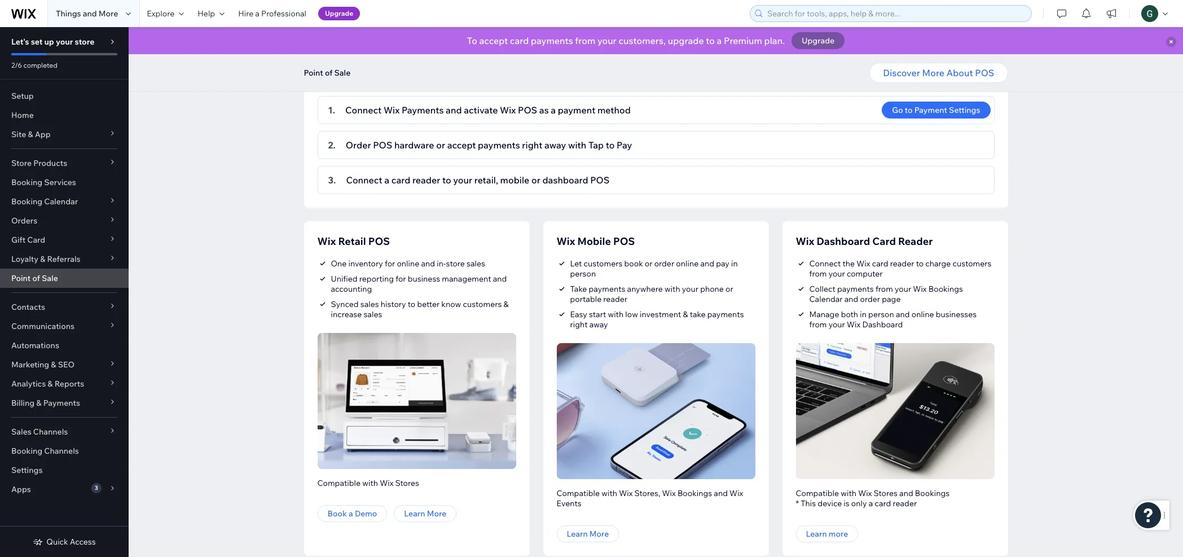Task type: vqa. For each thing, say whether or not it's contained in the screenshot.
what
no



Task type: describe. For each thing, give the bounding box(es) containing it.
0 horizontal spatial accept
[[448, 139, 476, 151]]

device
[[818, 498, 842, 508]]

card down hardware
[[392, 174, 411, 186]]

retail
[[338, 235, 366, 248]]

& for referrals
[[40, 254, 45, 264]]

with inside 'compatible with wix stores and bookings * this device is only a card reader'
[[841, 488, 857, 498]]

help
[[198, 8, 215, 19]]

reports
[[55, 379, 84, 389]]

to accept card payments from your customers, upgrade to a premium plan. alert
[[129, 27, 1184, 54]]

better
[[417, 299, 440, 309]]

both
[[842, 309, 859, 320]]

reader
[[899, 235, 933, 248]]

bookings for wix dashboard card reader
[[916, 488, 950, 498]]

history
[[381, 299, 406, 309]]

with inside compatible with wix stores, wix bookings and wix events
[[602, 488, 618, 498]]

wix inside 'compatible with wix stores and bookings * this device is only a card reader'
[[859, 488, 872, 498]]

1 horizontal spatial learn more button
[[557, 525, 620, 542]]

channels for booking channels
[[44, 446, 79, 456]]

store inside the one inventory for online and in-store sales unified reporting for business management and accounting synced sales history to better know customers & increase sales
[[446, 259, 465, 269]]

mobile
[[578, 235, 611, 248]]

connect for connect wix payments and activate wix pos as a payment method
[[345, 104, 382, 116]]

learn more button
[[796, 525, 859, 542]]

from inside to accept card payments from your customers, upgrade to a premium plan. alert
[[575, 35, 596, 46]]

things and more
[[56, 8, 118, 19]]

gift card
[[11, 235, 45, 245]]

your left retail,
[[453, 174, 473, 186]]

upgrade for upgrade 'button' within alert
[[802, 36, 835, 46]]

reporting
[[359, 274, 394, 284]]

channels for sales channels
[[33, 427, 68, 437]]

2 .
[[328, 139, 336, 151]]

automations link
[[0, 336, 129, 355]]

businesses
[[936, 309, 977, 320]]

mobile
[[501, 174, 530, 186]]

contacts button
[[0, 298, 129, 317]]

online inside the one inventory for online and in-store sales unified reporting for business management and accounting synced sales history to better know customers & increase sales
[[397, 259, 420, 269]]

the
[[843, 259, 855, 269]]

learn for wix dashboard card reader
[[806, 529, 827, 539]]

analytics
[[11, 379, 46, 389]]

booking channels link
[[0, 441, 129, 461]]

discover more about pos button
[[870, 63, 1009, 83]]

orders
[[11, 216, 37, 226]]

upgrade button inside alert
[[792, 32, 845, 49]]

& inside the let customers book or order online and pay in person take payments anywhere with your phone or portable reader easy start with low investment & take payments right away
[[683, 309, 688, 320]]

seo
[[58, 360, 75, 370]]

let customers book or order online and pay in person take payments anywhere with your phone or portable reader easy start with low investment & take payments right away
[[570, 259, 744, 330]]

0 vertical spatial learn more
[[404, 508, 447, 519]]

customers inside the let customers book or order online and pay in person take payments anywhere with your phone or portable reader easy start with low investment & take payments right away
[[584, 259, 623, 269]]

analytics & reports button
[[0, 374, 129, 393]]

wix dashboard card reader
[[796, 235, 933, 248]]

in-
[[437, 259, 446, 269]]

of for point of sale button
[[325, 68, 333, 78]]

connect inside connect the wix card reader to charge customers from your computer collect payments from your wix bookings calendar and order page manage both in person and online businesses from your wix dashboard
[[810, 259, 841, 269]]

point of sale link
[[0, 269, 129, 288]]

access
[[70, 537, 96, 547]]

sidebar element
[[0, 27, 129, 557]]

your down collect
[[829, 320, 846, 330]]

settings inside "button"
[[950, 105, 981, 115]]

payment
[[915, 105, 948, 115]]

point of sale for point of sale button
[[304, 68, 351, 78]]

sales
[[11, 427, 31, 437]]

settings link
[[0, 461, 129, 480]]

automations
[[11, 340, 59, 351]]

pay
[[717, 259, 730, 269]]

hardware
[[395, 139, 434, 151]]

computer
[[847, 269, 883, 279]]

to left pay
[[606, 139, 615, 151]]

person inside connect the wix card reader to charge customers from your computer collect payments from your wix bookings calendar and order page manage both in person and online businesses from your wix dashboard
[[869, 309, 895, 320]]

& for payments
[[36, 398, 41, 408]]

orders button
[[0, 211, 129, 230]]

pos right order
[[373, 139, 393, 151]]

easy
[[570, 309, 588, 320]]

up
[[44, 37, 54, 47]]

dashboard inside connect the wix card reader to charge customers from your computer collect payments from your wix bookings calendar and order page manage both in person and online businesses from your wix dashboard
[[863, 320, 903, 330]]

stores for pos
[[396, 478, 419, 488]]

loyalty & referrals
[[11, 254, 81, 264]]

about
[[947, 67, 974, 78]]

stores,
[[635, 488, 661, 498]]

activate
[[464, 104, 498, 116]]

*
[[796, 498, 799, 508]]

reader inside 'compatible with wix stores and bookings * this device is only a card reader'
[[893, 498, 918, 508]]

events
[[557, 498, 582, 508]]

wix mobile pos
[[557, 235, 635, 248]]

0 horizontal spatial for
[[385, 259, 395, 269]]

away inside the let customers book or order online and pay in person take payments anywhere with your phone or portable reader easy start with low investment & take payments right away
[[590, 320, 608, 330]]

point for the point of sale link
[[11, 273, 31, 283]]

things
[[56, 8, 81, 19]]

marketing & seo button
[[0, 355, 129, 374]]

with up demo
[[363, 478, 378, 488]]

3 for 3
[[95, 484, 98, 492]]

dashboard
[[543, 174, 589, 186]]

or right hardware
[[436, 139, 445, 151]]

& for reports
[[48, 379, 53, 389]]

only
[[852, 498, 867, 508]]

upgrade
[[668, 35, 704, 46]]

& inside the one inventory for online and in-store sales unified reporting for business management and accounting synced sales history to better know customers & increase sales
[[504, 299, 509, 309]]

to left retail,
[[443, 174, 451, 186]]

store products
[[11, 158, 67, 168]]

one inventory for online and in-store sales unified reporting for business management and accounting synced sales history to better know customers & increase sales
[[331, 259, 509, 320]]

of for the point of sale link
[[32, 273, 40, 283]]

your up collect
[[829, 269, 846, 279]]

billing & payments button
[[0, 393, 129, 413]]

book a demo button
[[318, 505, 387, 522]]

store products button
[[0, 154, 129, 173]]

billing & payments
[[11, 398, 80, 408]]

site & app button
[[0, 125, 129, 144]]

bookings for wix mobile pos
[[678, 488, 713, 498]]

payments for wix
[[402, 104, 444, 116]]

0 vertical spatial dashboard
[[817, 235, 871, 248]]

with left low
[[608, 309, 624, 320]]

to
[[467, 35, 478, 46]]

premium
[[724, 35, 763, 46]]

go
[[893, 105, 904, 115]]

and inside 'compatible with wix stores and bookings * this device is only a card reader'
[[900, 488, 914, 498]]

booking for booking calendar
[[11, 196, 42, 207]]

book
[[328, 508, 347, 519]]

get started:
[[318, 72, 376, 85]]

portable
[[570, 294, 602, 304]]

your down reader
[[895, 284, 912, 294]]

compatible for mobile
[[557, 488, 600, 498]]

connect the wix card reader to charge customers from your computer collect payments from your wix bookings calendar and order page manage both in person and online businesses from your wix dashboard
[[810, 259, 992, 330]]

hire a professional link
[[232, 0, 313, 27]]

payments inside connect the wix card reader to charge customers from your computer collect payments from your wix bookings calendar and order page manage both in person and online businesses from your wix dashboard
[[838, 284, 874, 294]]

sales channels
[[11, 427, 68, 437]]

increase
[[331, 309, 362, 320]]

settings inside 'sidebar' element
[[11, 465, 43, 475]]

collect
[[810, 284, 836, 294]]

gift card button
[[0, 230, 129, 250]]

more for leftmost learn more button
[[427, 508, 447, 519]]

card inside alert
[[510, 35, 529, 46]]

or right mobile
[[532, 174, 541, 186]]

a right the as
[[551, 104, 556, 116]]

person inside the let customers book or order online and pay in person take payments anywhere with your phone or portable reader easy start with low investment & take payments right away
[[570, 269, 596, 279]]

more for discover more about pos 'button'
[[923, 67, 945, 78]]

professional
[[261, 8, 307, 19]]

point of sale button
[[298, 64, 356, 81]]

card inside connect the wix card reader to charge customers from your computer collect payments from your wix bookings calendar and order page manage both in person and online businesses from your wix dashboard
[[873, 259, 889, 269]]

a right hire
[[255, 8, 260, 19]]

calendar inside connect the wix card reader to charge customers from your computer collect payments from your wix bookings calendar and order page manage both in person and online businesses from your wix dashboard
[[810, 294, 843, 304]]

sale for point of sale button
[[335, 68, 351, 78]]

setup
[[11, 91, 34, 101]]

more
[[829, 529, 849, 539]]

to inside alert
[[706, 35, 715, 46]]

bookings inside connect the wix card reader to charge customers from your computer collect payments from your wix bookings calendar and order page manage both in person and online businesses from your wix dashboard
[[929, 284, 964, 294]]

apps
[[11, 484, 31, 495]]

a inside alert
[[717, 35, 722, 46]]

app
[[35, 129, 51, 139]]

payments inside alert
[[531, 35, 573, 46]]

compatible for retail
[[318, 478, 361, 488]]

this
[[801, 498, 816, 508]]

or right book
[[645, 259, 653, 269]]

connect for connect a card reader to your retail, mobile or dashboard pos
[[346, 174, 383, 186]]

analytics & reports
[[11, 379, 84, 389]]

phone
[[701, 284, 724, 294]]

1 horizontal spatial for
[[396, 274, 406, 284]]

customers inside connect the wix card reader to charge customers from your computer collect payments from your wix bookings calendar and order page manage both in person and online businesses from your wix dashboard
[[953, 259, 992, 269]]

pos up inventory
[[368, 235, 390, 248]]

sales left history
[[361, 299, 379, 309]]



Task type: locate. For each thing, give the bounding box(es) containing it.
of left started:
[[325, 68, 333, 78]]

stores for card
[[874, 488, 898, 498]]

with right this
[[841, 488, 857, 498]]

in right 'both'
[[861, 309, 867, 320]]

booking channels
[[11, 446, 79, 456]]

more for the rightmost learn more button
[[590, 529, 609, 539]]

demo
[[355, 508, 377, 519]]

compatible inside 'compatible with wix stores and bookings * this device is only a card reader'
[[796, 488, 840, 498]]

billing
[[11, 398, 35, 408]]

0 horizontal spatial upgrade button
[[318, 7, 360, 20]]

1 vertical spatial settings
[[11, 465, 43, 475]]

learn right demo
[[404, 508, 425, 519]]

a left premium on the right top of the page
[[717, 35, 722, 46]]

or
[[436, 139, 445, 151], [532, 174, 541, 186], [645, 259, 653, 269], [726, 284, 734, 294]]

3 for 3 .
[[328, 174, 334, 186]]

1 horizontal spatial 3
[[328, 174, 334, 186]]

1 booking from the top
[[11, 177, 42, 187]]

to left charge
[[917, 259, 924, 269]]

channels down 'sales channels' dropdown button
[[44, 446, 79, 456]]

dashboard
[[817, 235, 871, 248], [863, 320, 903, 330]]

0 horizontal spatial compatible
[[318, 478, 361, 488]]

1 vertical spatial store
[[446, 259, 465, 269]]

accounting
[[331, 284, 372, 294]]

bookings inside compatible with wix stores, wix bookings and wix events
[[678, 488, 713, 498]]

payments up hardware
[[402, 104, 444, 116]]

& for seo
[[51, 360, 56, 370]]

in inside the let customers book or order online and pay in person take payments anywhere with your phone or portable reader easy start with low investment & take payments right away
[[732, 259, 738, 269]]

compatible
[[318, 478, 361, 488], [557, 488, 600, 498], [796, 488, 840, 498]]

0 vertical spatial .
[[333, 104, 335, 116]]

investment
[[640, 309, 682, 320]]

0 vertical spatial accept
[[480, 35, 508, 46]]

in inside connect the wix card reader to charge customers from your computer collect payments from your wix bookings calendar and order page manage both in person and online businesses from your wix dashboard
[[861, 309, 867, 320]]

to right go
[[905, 105, 913, 115]]

person down page
[[869, 309, 895, 320]]

a right 'book'
[[349, 508, 353, 519]]

with left tap
[[568, 139, 587, 151]]

1 vertical spatial learn more
[[567, 529, 609, 539]]

sale up 1 .
[[335, 68, 351, 78]]

let's set up your store
[[11, 37, 95, 47]]

your inside alert
[[598, 35, 617, 46]]

booking for booking services
[[11, 177, 42, 187]]

of
[[325, 68, 333, 78], [32, 273, 40, 283]]

0 vertical spatial order
[[655, 259, 675, 269]]

connect right 3 .
[[346, 174, 383, 186]]

management
[[442, 274, 491, 284]]

sale down loyalty & referrals
[[42, 273, 58, 283]]

1 vertical spatial learn more button
[[557, 525, 620, 542]]

booking inside dropdown button
[[11, 196, 42, 207]]

marketing & seo
[[11, 360, 75, 370]]

away up dashboard
[[545, 139, 566, 151]]

point of sale inside button
[[304, 68, 351, 78]]

your inside 'sidebar' element
[[56, 37, 73, 47]]

0 vertical spatial in
[[732, 259, 738, 269]]

more
[[99, 8, 118, 19], [923, 67, 945, 78], [427, 508, 447, 519], [590, 529, 609, 539]]

know
[[442, 299, 461, 309]]

order inside the let customers book or order online and pay in person take payments anywhere with your phone or portable reader easy start with low investment & take payments right away
[[655, 259, 675, 269]]

page
[[883, 294, 901, 304]]

inventory
[[349, 259, 383, 269]]

communications button
[[0, 317, 129, 336]]

tap
[[589, 139, 604, 151]]

store inside 'sidebar' element
[[75, 37, 95, 47]]

. down 2 .
[[334, 174, 336, 186]]

upgrade for leftmost upgrade 'button'
[[325, 9, 354, 18]]

in
[[732, 259, 738, 269], [861, 309, 867, 320]]

synced
[[331, 299, 359, 309]]

0 vertical spatial booking
[[11, 177, 42, 187]]

to left better
[[408, 299, 416, 309]]

order right book
[[655, 259, 675, 269]]

point of sale down 'loyalty'
[[11, 273, 58, 283]]

2 horizontal spatial customers
[[953, 259, 992, 269]]

1 horizontal spatial sale
[[335, 68, 351, 78]]

0 horizontal spatial person
[[570, 269, 596, 279]]

1 horizontal spatial point of sale
[[304, 68, 351, 78]]

3 booking from the top
[[11, 446, 42, 456]]

settings right payment
[[950, 105, 981, 115]]

& right billing
[[36, 398, 41, 408]]

1 vertical spatial of
[[32, 273, 40, 283]]

0 horizontal spatial settings
[[11, 465, 43, 475]]

take
[[570, 284, 587, 294]]

1 card from the left
[[27, 235, 45, 245]]

sales right increase
[[364, 309, 382, 320]]

online left businesses
[[912, 309, 935, 320]]

upgrade button right plan.
[[792, 32, 845, 49]]

your right up
[[56, 37, 73, 47]]

1 vertical spatial channels
[[44, 446, 79, 456]]

to right upgrade at the right of page
[[706, 35, 715, 46]]

point inside button
[[304, 68, 323, 78]]

quick access
[[46, 537, 96, 547]]

1 vertical spatial order
[[861, 294, 881, 304]]

and
[[83, 8, 97, 19], [446, 104, 462, 116], [421, 259, 435, 269], [701, 259, 715, 269], [493, 274, 507, 284], [845, 294, 859, 304], [896, 309, 910, 320], [714, 488, 728, 498], [900, 488, 914, 498]]

quick
[[46, 537, 68, 547]]

upgrade inside alert
[[802, 36, 835, 46]]

reader up low
[[604, 294, 628, 304]]

1 horizontal spatial right
[[570, 320, 588, 330]]

for left business
[[396, 274, 406, 284]]

connect left 'the'
[[810, 259, 841, 269]]

right down the as
[[522, 139, 543, 151]]

settings up apps
[[11, 465, 43, 475]]

0 horizontal spatial upgrade
[[325, 9, 354, 18]]

right
[[522, 139, 543, 151], [570, 320, 588, 330]]

home link
[[0, 106, 129, 125]]

2 booking from the top
[[11, 196, 42, 207]]

a inside button
[[349, 508, 353, 519]]

accept right "to"
[[480, 35, 508, 46]]

calendar inside dropdown button
[[44, 196, 78, 207]]

let's
[[11, 37, 29, 47]]

0 horizontal spatial learn more
[[404, 508, 447, 519]]

upgrade button right the professional
[[318, 7, 360, 20]]

reader inside connect the wix card reader to charge customers from your computer collect payments from your wix bookings calendar and order page manage both in person and online businesses from your wix dashboard
[[891, 259, 915, 269]]

payments down analytics & reports popup button
[[43, 398, 80, 408]]

upgrade button
[[318, 7, 360, 20], [792, 32, 845, 49]]

to inside the one inventory for online and in-store sales unified reporting for business management and accounting synced sales history to better know customers & increase sales
[[408, 299, 416, 309]]

1 horizontal spatial customers
[[584, 259, 623, 269]]

payment
[[558, 104, 596, 116]]

learn more
[[806, 529, 849, 539]]

referrals
[[47, 254, 81, 264]]

0 horizontal spatial customers
[[463, 299, 502, 309]]

go to payment settings button
[[882, 102, 991, 119]]

and inside the let customers book or order online and pay in person take payments anywhere with your phone or portable reader easy start with low investment & take payments right away
[[701, 259, 715, 269]]

right inside the let customers book or order online and pay in person take payments anywhere with your phone or portable reader easy start with low investment & take payments right away
[[570, 320, 588, 330]]

point inside 'sidebar' element
[[11, 273, 31, 283]]

a right 3 .
[[385, 174, 390, 186]]

0 vertical spatial connect
[[345, 104, 382, 116]]

sale for the point of sale link
[[42, 273, 58, 283]]

0 horizontal spatial point of sale
[[11, 273, 58, 283]]

your left the "phone"
[[682, 284, 699, 294]]

0 vertical spatial 3
[[328, 174, 334, 186]]

away right easy at left bottom
[[590, 320, 608, 330]]

reader right only
[[893, 498, 918, 508]]

0 horizontal spatial payments
[[43, 398, 80, 408]]

. down get
[[333, 104, 335, 116]]

customers down wix mobile pos
[[584, 259, 623, 269]]

& for app
[[28, 129, 33, 139]]

1 vertical spatial in
[[861, 309, 867, 320]]

sale inside 'sidebar' element
[[42, 273, 58, 283]]

0 vertical spatial channels
[[33, 427, 68, 437]]

sales channels button
[[0, 422, 129, 441]]

pos inside 'button'
[[976, 67, 995, 78]]

1 vertical spatial 3
[[95, 484, 98, 492]]

& inside popup button
[[51, 360, 56, 370]]

0 vertical spatial point of sale
[[304, 68, 351, 78]]

upgrade right plan.
[[802, 36, 835, 46]]

business
[[408, 274, 440, 284]]

2/6
[[11, 61, 22, 69]]

2 card from the left
[[873, 235, 897, 248]]

0 horizontal spatial away
[[545, 139, 566, 151]]

a right only
[[869, 498, 874, 508]]

1 horizontal spatial learn more
[[567, 529, 609, 539]]

1 vertical spatial upgrade button
[[792, 32, 845, 49]]

pos right dashboard
[[591, 174, 610, 186]]

1 vertical spatial booking
[[11, 196, 42, 207]]

1 horizontal spatial store
[[446, 259, 465, 269]]

2 vertical spatial connect
[[810, 259, 841, 269]]

connect right 1 .
[[345, 104, 382, 116]]

anywhere
[[628, 284, 663, 294]]

Search for tools, apps, help & more... field
[[764, 6, 1029, 21]]

order pos hardware or accept payments right away with tap to pay
[[346, 139, 633, 151]]

1 vertical spatial point of sale
[[11, 273, 58, 283]]

hire a professional
[[238, 8, 307, 19]]

1 vertical spatial calendar
[[810, 294, 843, 304]]

of inside 'sidebar' element
[[32, 273, 40, 283]]

0 horizontal spatial learn more button
[[394, 505, 457, 522]]

card left reader
[[873, 235, 897, 248]]

your inside the let customers book or order online and pay in person take payments anywhere with your phone or portable reader easy start with low investment & take payments right away
[[682, 284, 699, 294]]

0 vertical spatial store
[[75, 37, 95, 47]]

upgrade right the professional
[[325, 9, 354, 18]]

1 horizontal spatial point
[[304, 68, 323, 78]]

1 horizontal spatial compatible
[[557, 488, 600, 498]]

store down things and more
[[75, 37, 95, 47]]

& right site
[[28, 129, 33, 139]]

reader down hardware
[[413, 174, 441, 186]]

point for point of sale button
[[304, 68, 323, 78]]

0 vertical spatial person
[[570, 269, 596, 279]]

store up management at the left
[[446, 259, 465, 269]]

in right pay
[[732, 259, 738, 269]]

compatible for dashboard
[[796, 488, 840, 498]]

stores inside 'compatible with wix stores and bookings * this device is only a card reader'
[[874, 488, 898, 498]]

to inside "button"
[[905, 105, 913, 115]]

wix
[[384, 104, 400, 116], [500, 104, 516, 116], [318, 235, 336, 248], [557, 235, 576, 248], [796, 235, 815, 248], [857, 259, 871, 269], [914, 284, 927, 294], [847, 320, 861, 330], [380, 478, 394, 488], [619, 488, 633, 498], [662, 488, 676, 498], [730, 488, 744, 498], [859, 488, 872, 498]]

. for 2
[[333, 139, 336, 151]]

of down loyalty & referrals
[[32, 273, 40, 283]]

0 horizontal spatial 3
[[95, 484, 98, 492]]

2
[[328, 139, 333, 151]]

0 vertical spatial for
[[385, 259, 395, 269]]

0 horizontal spatial learn
[[404, 508, 425, 519]]

your
[[598, 35, 617, 46], [56, 37, 73, 47], [453, 174, 473, 186], [829, 269, 846, 279], [682, 284, 699, 294], [895, 284, 912, 294], [829, 320, 846, 330]]

completed
[[23, 61, 57, 69]]

0 horizontal spatial right
[[522, 139, 543, 151]]

0 horizontal spatial card
[[27, 235, 45, 245]]

1 vertical spatial connect
[[346, 174, 383, 186]]

customers,
[[619, 35, 666, 46]]

accept up "connect a card reader to your retail, mobile or dashboard pos"
[[448, 139, 476, 151]]

site
[[11, 129, 26, 139]]

1 horizontal spatial upgrade
[[802, 36, 835, 46]]

card right "to"
[[510, 35, 529, 46]]

help button
[[191, 0, 232, 27]]

point of sale for the point of sale link
[[11, 273, 58, 283]]

with right "anywhere"
[[665, 284, 681, 294]]

1 horizontal spatial accept
[[480, 35, 508, 46]]

online inside connect the wix card reader to charge customers from your computer collect payments from your wix bookings calendar and order page manage both in person and online businesses from your wix dashboard
[[912, 309, 935, 320]]

calendar down services
[[44, 196, 78, 207]]

for up reporting
[[385, 259, 395, 269]]

3 down 2
[[328, 174, 334, 186]]

2 horizontal spatial learn
[[806, 529, 827, 539]]

compatible with wix stores and bookings * this device is only a card reader
[[796, 488, 950, 508]]

right left start
[[570, 320, 588, 330]]

& right know
[[504, 299, 509, 309]]

0 horizontal spatial sale
[[42, 273, 58, 283]]

go to payment settings
[[893, 105, 981, 115]]

1 horizontal spatial order
[[861, 294, 881, 304]]

1 vertical spatial away
[[590, 320, 608, 330]]

1 vertical spatial upgrade
[[802, 36, 835, 46]]

compatible inside compatible with wix stores, wix bookings and wix events
[[557, 488, 600, 498]]

pos right about
[[976, 67, 995, 78]]

to inside connect the wix card reader to charge customers from your computer collect payments from your wix bookings calendar and order page manage both in person and online businesses from your wix dashboard
[[917, 259, 924, 269]]

connect wix payments and activate wix pos as a payment method
[[345, 104, 631, 116]]

1 vertical spatial for
[[396, 274, 406, 284]]

learn more
[[404, 508, 447, 519], [567, 529, 609, 539]]

order inside connect the wix card reader to charge customers from your computer collect payments from your wix bookings calendar and order page manage both in person and online businesses from your wix dashboard
[[861, 294, 881, 304]]

online inside the let customers book or order online and pay in person take payments anywhere with your phone or portable reader easy start with low investment & take payments right away
[[677, 259, 699, 269]]

0 vertical spatial point
[[304, 68, 323, 78]]

or right the "phone"
[[726, 284, 734, 294]]

more inside 'button'
[[923, 67, 945, 78]]

2 vertical spatial booking
[[11, 446, 42, 456]]

as
[[540, 104, 549, 116]]

accept
[[480, 35, 508, 46], [448, 139, 476, 151]]

from
[[575, 35, 596, 46], [810, 269, 827, 279], [876, 284, 894, 294], [810, 320, 827, 330]]

sales up management at the left
[[467, 259, 485, 269]]

booking down sales
[[11, 446, 42, 456]]

compatible with wix stores, wix bookings and wix events
[[557, 488, 744, 508]]

reader inside the let customers book or order online and pay in person take payments anywhere with your phone or portable reader easy start with low investment & take payments right away
[[604, 294, 628, 304]]

0 vertical spatial upgrade
[[325, 9, 354, 18]]

calendar up manage
[[810, 294, 843, 304]]

1 horizontal spatial settings
[[950, 105, 981, 115]]

1 horizontal spatial learn
[[567, 529, 588, 539]]

pos left the as
[[518, 104, 538, 116]]

1 vertical spatial sale
[[42, 273, 58, 283]]

card inside 'compatible with wix stores and bookings * this device is only a card reader'
[[875, 498, 892, 508]]

card right gift
[[27, 235, 45, 245]]

channels up 'booking channels'
[[33, 427, 68, 437]]

1 vertical spatial payments
[[43, 398, 80, 408]]

is
[[844, 498, 850, 508]]

card down wix dashboard card reader
[[873, 259, 889, 269]]

your left customers,
[[598, 35, 617, 46]]

customers inside the one inventory for online and in-store sales unified reporting for business management and accounting synced sales history to better know customers & increase sales
[[463, 299, 502, 309]]

0 vertical spatial settings
[[950, 105, 981, 115]]

0 vertical spatial of
[[325, 68, 333, 78]]

booking up the orders at the left
[[11, 196, 42, 207]]

payments for &
[[43, 398, 80, 408]]

1 horizontal spatial online
[[677, 259, 699, 269]]

and inside compatible with wix stores, wix bookings and wix events
[[714, 488, 728, 498]]

card inside dropdown button
[[27, 235, 45, 245]]

& left the take
[[683, 309, 688, 320]]

point of sale inside 'sidebar' element
[[11, 273, 58, 283]]

1 horizontal spatial person
[[869, 309, 895, 320]]

bookings
[[929, 284, 964, 294], [678, 488, 713, 498], [916, 488, 950, 498]]

1 vertical spatial person
[[869, 309, 895, 320]]

started:
[[338, 72, 376, 85]]

0 horizontal spatial order
[[655, 259, 675, 269]]

. for 3
[[334, 174, 336, 186]]

0 vertical spatial upgrade button
[[318, 7, 360, 20]]

payments inside dropdown button
[[43, 398, 80, 408]]

1 vertical spatial .
[[333, 139, 336, 151]]

accept inside alert
[[480, 35, 508, 46]]

channels inside dropdown button
[[33, 427, 68, 437]]

online left pay
[[677, 259, 699, 269]]

setup link
[[0, 86, 129, 106]]

. for 1
[[333, 104, 335, 116]]

set
[[31, 37, 43, 47]]

1 horizontal spatial card
[[873, 235, 897, 248]]

communications
[[11, 321, 75, 331]]

1 horizontal spatial calendar
[[810, 294, 843, 304]]

0 vertical spatial right
[[522, 139, 543, 151]]

reader
[[413, 174, 441, 186], [891, 259, 915, 269], [604, 294, 628, 304], [893, 498, 918, 508]]

dashboard down page
[[863, 320, 903, 330]]

order
[[346, 139, 371, 151]]

learn more button
[[394, 505, 457, 522], [557, 525, 620, 542]]

1 horizontal spatial of
[[325, 68, 333, 78]]

unified
[[331, 274, 358, 284]]

sale inside button
[[335, 68, 351, 78]]

a inside 'compatible with wix stores and bookings * this device is only a card reader'
[[869, 498, 874, 508]]

pos up book
[[614, 235, 635, 248]]

point of sale up 1 at the left top of page
[[304, 68, 351, 78]]

2 horizontal spatial online
[[912, 309, 935, 320]]

point
[[304, 68, 323, 78], [11, 273, 31, 283]]

1 vertical spatial dashboard
[[863, 320, 903, 330]]

0 horizontal spatial in
[[732, 259, 738, 269]]

point of sale
[[304, 68, 351, 78], [11, 273, 58, 283]]

learn inside learn more button
[[806, 529, 827, 539]]

0 vertical spatial away
[[545, 139, 566, 151]]

card
[[510, 35, 529, 46], [392, 174, 411, 186], [873, 259, 889, 269], [875, 498, 892, 508]]

booking for booking channels
[[11, 446, 42, 456]]

connect a card reader to your retail, mobile or dashboard pos
[[346, 174, 610, 186]]

customers down management at the left
[[463, 299, 502, 309]]

retail,
[[475, 174, 499, 186]]

site & app
[[11, 129, 51, 139]]

order left page
[[861, 294, 881, 304]]

learn for wix mobile pos
[[567, 529, 588, 539]]

& right 'loyalty'
[[40, 254, 45, 264]]

& inside popup button
[[48, 379, 53, 389]]

products
[[33, 158, 67, 168]]

customers right charge
[[953, 259, 992, 269]]

3 inside 'sidebar' element
[[95, 484, 98, 492]]

0 horizontal spatial online
[[397, 259, 420, 269]]

1 horizontal spatial stores
[[874, 488, 898, 498]]

0 vertical spatial learn more button
[[394, 505, 457, 522]]

0 vertical spatial calendar
[[44, 196, 78, 207]]

0 horizontal spatial calendar
[[44, 196, 78, 207]]

.
[[333, 104, 335, 116], [333, 139, 336, 151], [334, 174, 336, 186]]

& inside "popup button"
[[28, 129, 33, 139]]

away
[[545, 139, 566, 151], [590, 320, 608, 330]]

for
[[385, 259, 395, 269], [396, 274, 406, 284]]

of inside button
[[325, 68, 333, 78]]

1 vertical spatial right
[[570, 320, 588, 330]]

pay
[[617, 139, 633, 151]]

1 horizontal spatial upgrade button
[[792, 32, 845, 49]]

learn left more on the right bottom
[[806, 529, 827, 539]]

. left order
[[333, 139, 336, 151]]

bookings inside 'compatible with wix stores and bookings * this device is only a card reader'
[[916, 488, 950, 498]]

1 horizontal spatial in
[[861, 309, 867, 320]]

take
[[690, 309, 706, 320]]

0 horizontal spatial point
[[11, 273, 31, 283]]

1 horizontal spatial payments
[[402, 104, 444, 116]]

store
[[11, 158, 32, 168]]

2 horizontal spatial compatible
[[796, 488, 840, 498]]

card right only
[[875, 498, 892, 508]]



